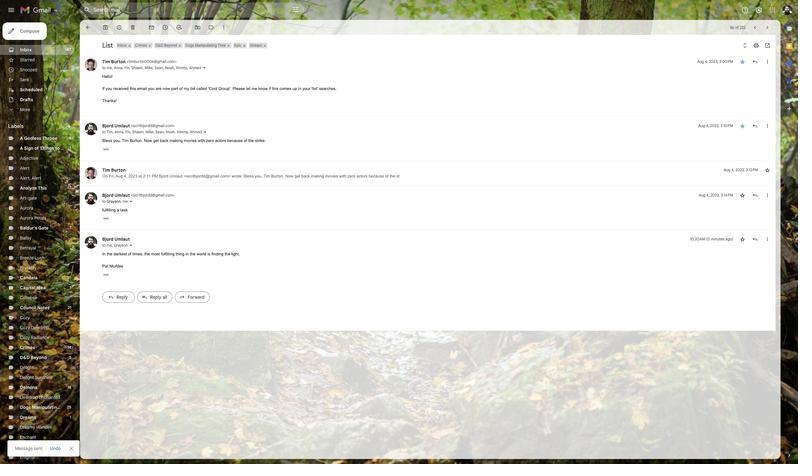 Task type: vqa. For each thing, say whether or not it's contained in the screenshot.
Beyond in 'button'
yes



Task type: locate. For each thing, give the bounding box(es) containing it.
1 vertical spatial <
[[131, 124, 133, 128]]

0 vertical spatial actors
[[215, 139, 226, 143]]

because left st
[[369, 174, 384, 179]]

cozy radiance
[[20, 335, 49, 341]]

0 vertical spatial manipulating
[[195, 43, 217, 48]]

0 vertical spatial zero
[[206, 139, 214, 143]]

show details image
[[204, 130, 207, 134], [129, 200, 133, 204], [129, 244, 133, 248]]

show trimmed content image down fulfilling a task
[[102, 217, 110, 221]]

aug left 3:12 pm
[[725, 168, 731, 172]]

time inside labels navigation
[[61, 405, 71, 411]]

0 horizontal spatial dogs
[[20, 405, 31, 411]]

1 horizontal spatial movies
[[326, 174, 338, 179]]

1 vertical spatial sicritbjordd@gmail.com
[[133, 193, 173, 198]]

0 vertical spatial fulfilling
[[102, 208, 116, 213]]

most
[[151, 252, 160, 257]]

me
[[107, 66, 112, 70], [252, 86, 257, 91], [123, 199, 128, 204], [107, 243, 112, 248]]

1 down 25
[[70, 416, 71, 420]]

d&d beyond down the snooze image
[[156, 43, 177, 48]]

ximmy for bjord umlaut
[[177, 130, 188, 134]]

cozy down the council
[[20, 315, 30, 321]]

crimes inside labels navigation
[[20, 345, 35, 351]]

show details image up times,
[[129, 244, 133, 248]]

council notes
[[20, 305, 50, 311]]

1 vertical spatial back
[[302, 174, 310, 179]]

enchant link
[[20, 435, 36, 441]]

time for dogs manipulating time link
[[61, 405, 71, 411]]

aug left 3:00 pm
[[698, 59, 705, 64]]

cozy for the cozy link
[[20, 315, 30, 321]]

list
[[80, 52, 771, 309]]

dogs manipulating time down dewdrop enchanted
[[20, 405, 71, 411]]

0 vertical spatial anna
[[114, 66, 123, 70]]

bjord right "pm"
[[159, 174, 169, 179]]

aug for aug 4, 2023, 3:14 pm
[[699, 193, 706, 198]]

0 vertical spatial show details image
[[204, 130, 207, 134]]

1 burton from the top
[[111, 59, 126, 65]]

bless right wrote:
[[244, 174, 254, 179]]

aurora down aurora link
[[20, 216, 33, 221]]

dogs up dreams link
[[20, 405, 31, 411]]

betrayal link
[[20, 246, 36, 251]]

noah down timburton1006@gmail.com
[[165, 66, 174, 70]]

aurora for aurora link
[[20, 206, 33, 211]]

back to inbox image
[[85, 24, 91, 31]]

14
[[68, 346, 71, 350]]

aug left 3:10 pm
[[699, 124, 706, 128]]

0 vertical spatial aurora
[[20, 206, 33, 211]]

4,
[[706, 59, 709, 64], [707, 124, 710, 128], [732, 168, 735, 172], [124, 174, 127, 179], [707, 193, 710, 198]]

> for to me , anna , fin , shawn , mike , sean , noah , ximmy , ahmed
[[175, 59, 177, 64]]

0 horizontal spatial crimes
[[20, 345, 35, 351]]

inbox right list
[[117, 43, 127, 48]]

dogs right d&d beyond button
[[186, 43, 194, 48]]

main menu image
[[7, 6, 15, 14]]

Not starred checkbox
[[765, 167, 771, 173], [740, 192, 746, 199], [740, 237, 746, 243]]

aug
[[698, 59, 705, 64], [699, 124, 706, 128], [725, 168, 731, 172], [116, 174, 123, 179], [699, 193, 706, 198]]

the right in
[[107, 252, 113, 257]]

beyond inside button
[[164, 43, 177, 48]]

aurora
[[20, 206, 33, 211], [20, 216, 33, 221]]

burton down inbox button in the top of the page
[[111, 59, 126, 65]]

2 aurora from the top
[[20, 216, 33, 221]]

1 vertical spatial bjord umlaut < sicritbjordd@gmail.com >
[[102, 193, 175, 198]]

2023, left 3:12 pm
[[736, 168, 746, 172]]

analyze this link
[[20, 186, 47, 191]]

2 a from the top
[[20, 146, 23, 151]]

1 vertical spatial d&d
[[20, 355, 30, 361]]

in right "up"
[[298, 86, 302, 91]]

pm
[[152, 174, 158, 179]]

1 horizontal spatial you
[[148, 86, 155, 91]]

1 for dreams
[[70, 416, 71, 420]]

art-gate link
[[20, 196, 37, 201]]

inbox inside inbox button
[[117, 43, 127, 48]]

sean up bless you, tim burton. now get back making movies with zero actors because of the strike.
[[155, 130, 164, 134]]

d&d inside button
[[156, 43, 163, 48]]

delight sunshine
[[20, 375, 53, 381]]

1 show trimmed content image from the top
[[102, 148, 110, 151]]

< down inbox button in the top of the page
[[127, 59, 129, 64]]

56 of 222
[[731, 25, 746, 30]]

fulfilling left a
[[102, 208, 116, 213]]

dogs manipulating time inside button
[[186, 43, 226, 48]]

1 horizontal spatial dogs
[[186, 43, 194, 48]]

d&d inside labels navigation
[[20, 355, 30, 361]]

fin for tim burton
[[125, 66, 130, 70]]

add to tasks image
[[176, 24, 182, 31]]

sean down timburton1006@gmail.com
[[155, 66, 163, 70]]

1 vertical spatial ximmy
[[177, 130, 188, 134]]

beyond for d&d beyond button
[[164, 43, 177, 48]]

you,
[[113, 139, 121, 143], [255, 174, 263, 179]]

this right if
[[272, 86, 279, 91]]

d&d beyond down crimes link
[[20, 355, 47, 361]]

sean for umlaut
[[155, 130, 164, 134]]

0 horizontal spatial actors
[[215, 139, 226, 143]]

candela link
[[20, 276, 38, 281]]

1 vertical spatial with
[[340, 174, 347, 179]]

2 delight from the top
[[20, 375, 34, 381]]

stream
[[250, 43, 262, 48]]

anna for burton
[[114, 66, 123, 70]]

0 vertical spatial you,
[[113, 139, 121, 143]]

inbox inside labels navigation
[[20, 47, 32, 53]]

1 bjord umlaut cell from the top
[[102, 123, 175, 129]]

1 horizontal spatial reply
[[150, 295, 162, 300]]

capital idea
[[20, 286, 46, 291]]

crimes
[[135, 43, 147, 48], [20, 345, 35, 351]]

mike
[[145, 66, 153, 70], [146, 130, 154, 134]]

sicritbjordd@gmail.com down "pm"
[[133, 193, 173, 198]]

if you received this email you are now part of my list called 'cool group'. please let me know if this comes up in your 'list' searches.
[[102, 86, 338, 91]]

1 horizontal spatial d&d beyond
[[156, 43, 177, 48]]

0 vertical spatial sicritbjordd@gmail.com
[[133, 124, 173, 128]]

tab list
[[781, 20, 799, 442]]

dogs inside labels navigation
[[20, 405, 31, 411]]

more button
[[0, 105, 75, 115]]

1 up 6
[[70, 87, 71, 92]]

0 horizontal spatial in
[[186, 252, 189, 257]]

a sign of things to come
[[20, 146, 73, 151]]

1 vertical spatial burton.
[[271, 174, 285, 179]]

0 horizontal spatial bless
[[102, 139, 112, 143]]

1 vertical spatial dogs
[[20, 405, 31, 411]]

anna
[[114, 66, 123, 70], [115, 130, 124, 134]]

show details image
[[203, 66, 206, 70]]

0 vertical spatial grayson
[[107, 199, 121, 204]]

times,
[[133, 252, 143, 257]]

crimes up tim burton < timburton1006@gmail.com >
[[135, 43, 147, 48]]

1 vertical spatial alert
[[32, 176, 41, 181]]

a godless throne link
[[20, 136, 57, 141]]

1 for capital idea
[[70, 286, 71, 291]]

reply for reply all
[[150, 295, 162, 300]]

0 horizontal spatial you,
[[113, 139, 121, 143]]

sicritbjordd@gmail.com for ,
[[133, 124, 173, 128]]

0 horizontal spatial manipulating
[[32, 405, 60, 411]]

0 vertical spatial enchanted
[[39, 395, 60, 401]]

4, left 3:00 pm
[[706, 59, 709, 64]]

not starred image
[[765, 167, 771, 173], [740, 237, 746, 243]]

1 a from the top
[[20, 136, 23, 141]]

1 vertical spatial movies
[[326, 174, 338, 179]]

0 horizontal spatial now
[[144, 139, 152, 143]]

1 vertical spatial mike
[[146, 130, 154, 134]]

of left st
[[386, 174, 389, 179]]

beyond inside labels navigation
[[31, 355, 47, 361]]

idea
[[36, 286, 46, 291]]

1 vertical spatial because
[[369, 174, 384, 179]]

aug 4, 2023, 3:00 pm cell
[[698, 59, 734, 65]]

aug 4, 2023, 3:12 pm cell
[[725, 167, 759, 173]]

advanced search options image
[[290, 3, 302, 16]]

because left strike.
[[227, 139, 243, 143]]

d&d up delight link
[[20, 355, 30, 361]]

0 vertical spatial noah
[[165, 66, 174, 70]]

noah up bless you, tim burton. now get back making movies with zero actors because of the strike.
[[166, 130, 175, 134]]

1 horizontal spatial time
[[218, 43, 226, 48]]

tim burton
[[102, 167, 126, 173]]

1 vertical spatial show trimmed content image
[[102, 217, 110, 221]]

grayson down bjord umlaut
[[114, 243, 128, 248]]

dogs manipulating time for dogs manipulating time button
[[186, 43, 226, 48]]

snoozed link
[[20, 67, 37, 73]]

manipulating down labels image
[[195, 43, 217, 48]]

ahmed for umlaut
[[190, 130, 202, 134]]

1 delight from the top
[[20, 365, 34, 371]]

crimes for 'crimes' button
[[135, 43, 147, 48]]

1 vertical spatial not starred image
[[740, 237, 746, 243]]

this left email
[[130, 86, 136, 91]]

not starred checkbox right 3:14 pm
[[740, 192, 746, 199]]

1 horizontal spatial this
[[272, 86, 279, 91]]

cozy down the cozy link
[[20, 325, 30, 331]]

4 1 from the top
[[70, 226, 71, 231]]

aug right fri,
[[116, 174, 123, 179]]

d&d beyond inside labels navigation
[[20, 355, 47, 361]]

darkest
[[114, 252, 127, 257]]

fin
[[125, 66, 130, 70], [125, 130, 130, 134]]

1 vertical spatial time
[[61, 405, 71, 411]]

report spam image
[[116, 24, 122, 31]]

1 for scheduled
[[70, 87, 71, 92]]

0 vertical spatial time
[[218, 43, 226, 48]]

1 vertical spatial >
[[173, 124, 175, 128]]

delight for delight link
[[20, 365, 34, 371]]

3 cozy from the top
[[20, 335, 30, 341]]

time for dogs manipulating time button
[[218, 43, 226, 48]]

ximmy for tim burton
[[176, 66, 187, 70]]

settings image
[[756, 6, 763, 14]]

manipulating
[[195, 43, 217, 48], [32, 405, 60, 411]]

undo alert
[[47, 444, 63, 455]]

dogs manipulating time for dogs manipulating time link
[[20, 405, 71, 411]]

ahmed up bless you, tim burton. now get back making movies with zero actors because of the strike.
[[190, 130, 202, 134]]

blue star image
[[740, 59, 746, 65]]

crimes up d&d beyond link
[[20, 345, 35, 351]]

dewdrop down the demons link
[[20, 395, 38, 401]]

enchanted up dogs manipulating time link
[[39, 395, 60, 401]]

bjord umlaut cell for to grayson , me
[[102, 193, 175, 198]]

demons link
[[20, 385, 37, 391]]

2023
[[129, 174, 138, 179]]

bjord umlaut cell
[[102, 123, 175, 129], [102, 193, 175, 198]]

> for to tim , anna , fin , shawn , mike , sean , noah , ximmy , ahmed
[[173, 124, 175, 128]]

not starred image
[[740, 192, 746, 199]]

delight down delight link
[[20, 375, 34, 381]]

the left light.
[[225, 252, 230, 257]]

lush
[[35, 256, 44, 261]]

2 cozy from the top
[[20, 325, 30, 331]]

1 vertical spatial crimes
[[20, 345, 35, 351]]

on fri, aug 4, 2023 at 2:11 pm bjord umlaut <sicritbjordd@gmail.com> wrote: bless you, tim burton. now get back making movies with zero actors because of the st
[[102, 174, 400, 179]]

None search field
[[80, 2, 305, 17]]

shawn for umlaut
[[132, 130, 144, 134]]

2 burton from the top
[[111, 167, 126, 173]]

1 this from the left
[[130, 86, 136, 91]]

crimes for crimes link
[[20, 345, 35, 351]]

this
[[130, 86, 136, 91], [272, 86, 279, 91]]

1 horizontal spatial d&d
[[156, 43, 163, 48]]

light.
[[232, 252, 240, 257]]

wander
[[36, 425, 52, 431]]

1 bjord umlaut < sicritbjordd@gmail.com > from the top
[[102, 123, 175, 129]]

to inside labels navigation
[[55, 146, 60, 151]]

alert up analyze this
[[32, 176, 41, 181]]

1 vertical spatial cozy
[[20, 325, 30, 331]]

godless
[[24, 136, 41, 141]]

0 vertical spatial dewdrop
[[31, 325, 49, 331]]

2023, left 3:00 pm
[[710, 59, 719, 64]]

to for to me , anna , fin , shawn , mike , sean , noah , ximmy , ahmed
[[102, 66, 106, 70]]

1 right the gate in the top left of the page
[[70, 226, 71, 231]]

1 1 from the top
[[70, 87, 71, 92]]

< inside tim burton < timburton1006@gmail.com >
[[127, 59, 129, 64]]

manipulating inside labels navigation
[[32, 405, 60, 411]]

sent link
[[20, 77, 29, 83]]

5 1 from the top
[[70, 286, 71, 291]]

1 horizontal spatial actors
[[357, 174, 368, 179]]

epic
[[235, 43, 242, 48]]

1 horizontal spatial manipulating
[[195, 43, 217, 48]]

2 1 from the top
[[70, 146, 71, 151]]

bjord umlaut < sicritbjordd@gmail.com > for ,
[[102, 123, 175, 129]]

cozy for cozy radiance
[[20, 335, 30, 341]]

bjord umlaut cell up "to tim , anna , fin , shawn , mike , sean , noah , ximmy , ahmed"
[[102, 123, 175, 129]]

2 reply from the left
[[150, 295, 162, 300]]

1 vertical spatial beyond
[[31, 355, 47, 361]]

3
[[69, 356, 71, 360]]

actors
[[215, 139, 226, 143], [357, 174, 368, 179]]

beyond for d&d beyond link
[[31, 355, 47, 361]]

you left are
[[148, 86, 155, 91]]

0 vertical spatial burton
[[111, 59, 126, 65]]

0 horizontal spatial burton.
[[130, 139, 143, 143]]

4, for aug 4, 2023, 3:00 pm
[[706, 59, 709, 64]]

3 1 from the top
[[70, 186, 71, 191]]

d&d beyond inside button
[[156, 43, 177, 48]]

0 horizontal spatial fulfilling
[[102, 208, 116, 213]]

inbox button
[[116, 43, 127, 48]]

1 horizontal spatial bless
[[244, 174, 254, 179]]

0 horizontal spatial get
[[153, 139, 159, 143]]

1 horizontal spatial back
[[302, 174, 310, 179]]

aug left 3:14 pm
[[699, 193, 706, 198]]

2 show trimmed content image from the top
[[102, 217, 110, 221]]

gmail image
[[20, 4, 54, 16]]

aug 4, 2023, 3:00 pm
[[698, 59, 734, 64]]

0 horizontal spatial dogs manipulating time
[[20, 405, 71, 411]]

gate
[[28, 196, 37, 201]]

0 vertical spatial with
[[198, 139, 205, 143]]

dogs manipulating time down labels image
[[186, 43, 226, 48]]

2 bjord umlaut < sicritbjordd@gmail.com > from the top
[[102, 193, 175, 198]]

dewdrop up radiance on the bottom left of the page
[[31, 325, 49, 331]]

4, inside cell
[[732, 168, 735, 172]]

show trimmed content image
[[102, 148, 110, 151], [102, 217, 110, 221], [102, 274, 110, 277]]

d&d beyond link
[[20, 355, 47, 361]]

> inside tim burton < timburton1006@gmail.com >
[[175, 59, 177, 64]]

in right 'thing'
[[186, 252, 189, 257]]

d&d up timburton1006@gmail.com
[[156, 43, 163, 48]]

delight down d&d beyond link
[[20, 365, 34, 371]]

1 horizontal spatial you,
[[255, 174, 263, 179]]

you
[[106, 86, 112, 91], [148, 86, 155, 91]]

beyond down crimes link
[[31, 355, 47, 361]]

you, right wrote:
[[255, 174, 263, 179]]

you right if
[[106, 86, 112, 91]]

mike for burton
[[145, 66, 153, 70]]

1 horizontal spatial alert
[[32, 176, 41, 181]]

to me , anna , fin , shawn , mike , sean , noah , ximmy , ahmed
[[102, 66, 201, 70]]

1 horizontal spatial get
[[295, 174, 301, 179]]

aug for aug 4, 2023, 3:12 pm
[[725, 168, 731, 172]]

2 sicritbjordd@gmail.com from the top
[[133, 193, 173, 198]]

cozy dewdrop
[[20, 325, 49, 331]]

me up hello!
[[107, 66, 112, 70]]

1 horizontal spatial because
[[369, 174, 384, 179]]

2023, inside cell
[[736, 168, 746, 172]]

0 vertical spatial dogs
[[186, 43, 194, 48]]

0 vertical spatial d&d
[[156, 43, 163, 48]]

collapse
[[20, 296, 37, 301]]

1 vertical spatial noah
[[166, 130, 175, 134]]

0 vertical spatial crimes
[[135, 43, 147, 48]]

1 right this
[[70, 186, 71, 191]]

1 vertical spatial bjord umlaut cell
[[102, 193, 175, 198]]

not starred image for aug 4, 2023, 3:12 pm
[[765, 167, 771, 173]]

of
[[736, 25, 739, 30], [179, 86, 183, 91], [244, 139, 247, 143], [34, 146, 39, 151], [386, 174, 389, 179], [128, 252, 131, 257]]

archive image
[[102, 24, 109, 31]]

0 vertical spatial fin
[[125, 66, 130, 70]]

1 horizontal spatial now
[[286, 174, 294, 179]]

movies
[[184, 139, 197, 143], [326, 174, 338, 179]]

compose
[[20, 28, 39, 34]]

with
[[198, 139, 205, 143], [340, 174, 347, 179]]

4, left 3:12 pm
[[732, 168, 735, 172]]

not starred checkbox for 3:12 pm
[[765, 167, 771, 173]]

0 vertical spatial beyond
[[164, 43, 177, 48]]

1 down 4
[[70, 146, 71, 151]]

not starred checkbox right 3:12 pm
[[765, 167, 771, 173]]

< up "to tim , anna , fin , shawn , mike , sean , noah , ximmy , ahmed"
[[131, 124, 133, 128]]

1 sicritbjordd@gmail.com from the top
[[133, 124, 173, 128]]

0 horizontal spatial because
[[227, 139, 243, 143]]

grayson
[[107, 199, 121, 204], [114, 243, 128, 248]]

time down 18
[[61, 405, 71, 411]]

delight sunshine link
[[20, 375, 53, 381]]

0 horizontal spatial reply
[[117, 295, 128, 300]]

0 vertical spatial 21
[[68, 276, 71, 281]]

tim burton < timburton1006@gmail.com >
[[102, 59, 177, 65]]

aug 4, 2023, 3:12 pm
[[725, 168, 759, 172]]

not starred image right 3:12 pm
[[765, 167, 771, 173]]

0 vertical spatial >
[[175, 59, 177, 64]]

ximmy up the my
[[176, 66, 187, 70]]

1 cozy from the top
[[20, 315, 30, 321]]

2 bjord umlaut cell from the top
[[102, 193, 175, 198]]

a godless throne
[[20, 136, 57, 141]]

21 for candela
[[68, 276, 71, 281]]

message sent
[[15, 447, 42, 452]]

1 aurora from the top
[[20, 206, 33, 211]]

know
[[259, 86, 268, 91]]

1 reply from the left
[[117, 295, 128, 300]]

0 vertical spatial bless
[[102, 139, 112, 143]]

1 vertical spatial aurora
[[20, 216, 33, 221]]

crimes inside button
[[135, 43, 147, 48]]

of left times,
[[128, 252, 131, 257]]

dogs for dogs manipulating time link
[[20, 405, 31, 411]]

dogs inside button
[[186, 43, 194, 48]]

fin for bjord umlaut
[[125, 130, 130, 134]]

aug inside cell
[[725, 168, 731, 172]]

tim
[[102, 59, 110, 65], [107, 130, 113, 134], [122, 139, 129, 143], [102, 167, 110, 173], [264, 174, 270, 179]]

0 horizontal spatial d&d beyond
[[20, 355, 47, 361]]

show details image up bless you, tim burton. now get back making movies with zero actors because of the strike.
[[204, 130, 207, 134]]

dreams
[[20, 415, 36, 421]]

0 horizontal spatial time
[[61, 405, 71, 411]]

shawn
[[132, 66, 143, 70], [132, 130, 144, 134]]

baldur's
[[20, 226, 37, 231]]

1 vertical spatial anna
[[115, 130, 124, 134]]

green-star checkbox
[[740, 123, 746, 129]]

forward link
[[175, 292, 210, 303]]

beyond
[[164, 43, 177, 48], [31, 355, 47, 361]]

aurora link
[[20, 206, 33, 211]]

21 for council notes
[[68, 306, 71, 310]]

< down '2023'
[[131, 193, 133, 198]]

6 1 from the top
[[70, 416, 71, 420]]

mcafee
[[110, 264, 123, 269]]

2 21 from the top
[[68, 306, 71, 310]]

dogs manipulating time inside labels navigation
[[20, 405, 71, 411]]

show trimmed content image up tim burton
[[102, 148, 110, 151]]

aug 4, 2023, 3:14 pm cell
[[699, 192, 734, 199]]

manipulating inside button
[[195, 43, 217, 48]]

sean for burton
[[155, 66, 163, 70]]

0 vertical spatial back
[[160, 139, 169, 143]]

2023, left 3:10 pm
[[711, 124, 720, 128]]

labels navigation
[[0, 20, 80, 465]]

bless up tim burton
[[102, 139, 112, 143]]

1 horizontal spatial zero
[[348, 174, 356, 179]]

time inside button
[[218, 43, 226, 48]]

manipulating down dewdrop enchanted
[[32, 405, 60, 411]]

bless
[[102, 139, 112, 143], [244, 174, 254, 179]]

of right sign
[[34, 146, 39, 151]]

0 vertical spatial ximmy
[[176, 66, 187, 70]]

alert containing message sent
[[7, 14, 789, 457]]

< for tim
[[131, 124, 133, 128]]

alert
[[20, 166, 30, 171], [32, 176, 41, 181]]

bjord up to me , grayson
[[102, 237, 114, 242]]

1 right "idea"
[[70, 286, 71, 291]]

2023, left 3:14 pm
[[711, 193, 721, 198]]

reply all link
[[137, 292, 173, 303]]

show details image right to grayson , me
[[129, 200, 133, 204]]

list containing tim burton
[[80, 52, 771, 309]]

not starred checkbox right ago)
[[740, 237, 746, 243]]

4, left 3:14 pm
[[707, 193, 710, 198]]

0 vertical spatial bjord umlaut cell
[[102, 123, 175, 129]]

not starred checkbox for ago)
[[740, 237, 746, 243]]

reply
[[117, 295, 128, 300], [150, 295, 162, 300]]

alert
[[7, 14, 789, 457]]

Search mail text field
[[94, 7, 275, 13]]

0 vertical spatial not starred image
[[765, 167, 771, 173]]

1 21 from the top
[[68, 276, 71, 281]]

2023, for 3:12 pm
[[736, 168, 746, 172]]

dewdrop enchanted link
[[20, 395, 60, 401]]

0 vertical spatial cozy
[[20, 315, 30, 321]]

sicritbjordd@gmail.com
[[133, 124, 173, 128], [133, 193, 173, 198]]

alert up alert,
[[20, 166, 30, 171]]

2 vertical spatial not starred checkbox
[[740, 237, 746, 243]]

your
[[303, 86, 311, 91]]

bjord umlaut < sicritbjordd@gmail.com >
[[102, 123, 175, 129], [102, 193, 175, 198]]

enchanted down enchant
[[20, 445, 41, 451]]

4, left 3:10 pm
[[707, 124, 710, 128]]

1 vertical spatial 21
[[68, 306, 71, 310]]



Task type: describe. For each thing, give the bounding box(es) containing it.
ago)
[[726, 237, 734, 242]]

timburton1006@gmail.com
[[129, 59, 175, 64]]

blue-star checkbox
[[740, 59, 746, 65]]

labels image
[[208, 24, 215, 31]]

to me , grayson
[[102, 243, 128, 248]]

1 vertical spatial actors
[[357, 174, 368, 179]]

3:00 pm
[[720, 59, 734, 64]]

things
[[40, 146, 54, 151]]

forward
[[188, 295, 205, 300]]

1 you from the left
[[106, 86, 112, 91]]

not starred image for 10:20 am (0 minutes ago)
[[740, 237, 746, 243]]

aug 4, 2023, 3:10 pm
[[699, 124, 734, 128]]

sicritbjordd@gmail.com for to grayson , me
[[133, 193, 173, 198]]

reply for reply
[[117, 295, 128, 300]]

if
[[269, 86, 271, 91]]

analyze this
[[20, 186, 47, 191]]

sent
[[34, 447, 42, 452]]

the left st
[[390, 174, 396, 179]]

shawn for burton
[[132, 66, 143, 70]]

alert, alert
[[20, 176, 41, 181]]

let
[[246, 86, 251, 91]]

0 vertical spatial making
[[170, 139, 183, 143]]

me down bjord umlaut
[[107, 243, 112, 248]]

collapse link
[[20, 296, 37, 301]]

bless you, tim burton. now get back making movies with zero actors because of the strike.
[[102, 139, 266, 143]]

is
[[208, 252, 211, 257]]

6
[[69, 97, 71, 102]]

1 for analyze this
[[70, 186, 71, 191]]

are
[[156, 86, 162, 91]]

betrayal
[[20, 246, 36, 251]]

radiance
[[31, 335, 49, 341]]

aug 4, 2023, 3:10 pm cell
[[699, 123, 734, 129]]

0 vertical spatial because
[[227, 139, 243, 143]]

sunshine
[[35, 375, 53, 381]]

fulfilling a task
[[102, 208, 128, 213]]

delight link
[[20, 365, 34, 371]]

more
[[20, 107, 30, 113]]

aug for aug 4, 2023, 3:00 pm
[[698, 59, 705, 64]]

please
[[233, 86, 245, 91]]

art-
[[20, 196, 28, 201]]

0 vertical spatial burton.
[[130, 139, 143, 143]]

mark as unread image
[[149, 24, 155, 31]]

starred
[[20, 57, 35, 63]]

4, for aug 4, 2023, 3:10 pm
[[707, 124, 710, 128]]

inbox for inbox button in the top of the page
[[117, 43, 127, 48]]

task
[[120, 208, 128, 213]]

'cool
[[208, 86, 217, 91]]

list
[[102, 41, 113, 50]]

crimes link
[[20, 345, 35, 351]]

to tim , anna , fin , shawn , mike , sean , noah , ximmy , ahmed
[[102, 130, 202, 134]]

1 horizontal spatial fulfilling
[[161, 252, 175, 257]]

baldur's gate
[[20, 226, 49, 231]]

bjord umlaut cell for ,
[[102, 123, 175, 129]]

inbox for inbox 'link'
[[20, 47, 32, 53]]

0 vertical spatial get
[[153, 139, 159, 143]]

to for to me , grayson
[[102, 243, 106, 248]]

show trimmed content image for tim
[[102, 148, 110, 151]]

newer image
[[753, 24, 759, 31]]

2023, for 3:00 pm
[[710, 59, 719, 64]]

burton for tim burton < timburton1006@gmail.com >
[[111, 59, 126, 65]]

list
[[191, 86, 195, 91]]

delete image
[[130, 24, 136, 31]]

bjord umlaut < sicritbjordd@gmail.com > for to grayson , me
[[102, 193, 175, 198]]

in
[[102, 252, 106, 257]]

3 show trimmed content image from the top
[[102, 274, 110, 277]]

1 vertical spatial grayson
[[114, 243, 128, 248]]

older image
[[765, 24, 771, 31]]

hello!
[[102, 74, 113, 79]]

support image
[[742, 6, 750, 14]]

me right let
[[252, 86, 257, 91]]

d&d beyond for d&d beyond button
[[156, 43, 177, 48]]

manipulating for dogs manipulating time button
[[195, 43, 217, 48]]

of right 56
[[736, 25, 739, 30]]

manipulating for dogs manipulating time link
[[32, 405, 60, 411]]

brutality
[[20, 266, 37, 271]]

10:20 am (0 minutes ago) cell
[[691, 237, 734, 243]]

notes
[[37, 305, 50, 311]]

10:20 am
[[691, 237, 706, 242]]

2 this from the left
[[272, 86, 279, 91]]

0 vertical spatial alert
[[20, 166, 30, 171]]

the left world
[[190, 252, 196, 257]]

1 vertical spatial now
[[286, 174, 294, 179]]

show trimmed content image for grayson
[[102, 217, 110, 221]]

1 vertical spatial zero
[[348, 174, 356, 179]]

2023, for 3:14 pm
[[711, 193, 721, 198]]

aug for aug 4, 2023, 3:10 pm
[[699, 124, 706, 128]]

to for to tim , anna , fin , shawn , mike , sean , noah , ximmy , ahmed
[[102, 130, 106, 134]]

bjord down thanks!
[[102, 123, 114, 129]]

reply all
[[150, 295, 167, 300]]

10:20 am (0 minutes ago)
[[691, 237, 734, 242]]

dreamy
[[20, 425, 35, 431]]

fri,
[[109, 174, 115, 179]]

the left strike.
[[248, 139, 254, 143]]

of left strike.
[[244, 139, 247, 143]]

pat
[[102, 264, 108, 269]]

labels
[[8, 124, 24, 130]]

2 vertical spatial <
[[131, 193, 133, 198]]

scheduled
[[20, 87, 43, 93]]

baldur's gate link
[[20, 226, 49, 231]]

not starred checkbox for 3:14 pm
[[740, 192, 746, 199]]

4, for aug 4, 2023, 3:14 pm
[[707, 193, 710, 198]]

1 horizontal spatial burton.
[[271, 174, 285, 179]]

a for a sign of things to come
[[20, 146, 23, 151]]

of inside labels navigation
[[34, 146, 39, 151]]

drafts
[[20, 97, 33, 103]]

gate
[[38, 226, 49, 231]]

3:14 pm
[[721, 193, 734, 198]]

0 horizontal spatial with
[[198, 139, 205, 143]]

2 vertical spatial >
[[173, 193, 175, 198]]

group'.
[[219, 86, 232, 91]]

council notes link
[[20, 305, 50, 311]]

aug 4, 2023, 3:14 pm
[[699, 193, 734, 198]]

<sicritbjordd@gmail.com>
[[184, 174, 231, 179]]

2023, for 3:10 pm
[[711, 124, 720, 128]]

up
[[293, 86, 297, 91]]

ahmed for burton
[[189, 66, 201, 70]]

noah for tim burton
[[165, 66, 174, 70]]

mike for umlaut
[[146, 130, 154, 134]]

umlaut up to me , grayson
[[115, 237, 130, 242]]

dreamy wander
[[20, 425, 52, 431]]

1 for a sign of things to come
[[70, 146, 71, 151]]

green star image
[[740, 123, 746, 129]]

anna for umlaut
[[115, 130, 124, 134]]

umlaut down thanks!
[[115, 123, 130, 129]]

umlaut right "pm"
[[170, 174, 183, 179]]

snooze image
[[162, 24, 169, 31]]

1 vertical spatial enchanted
[[20, 445, 41, 451]]

adjective link
[[20, 156, 38, 161]]

d&d beyond button
[[154, 43, 178, 48]]

cozy for cozy dewdrop
[[20, 325, 30, 331]]

me up task
[[123, 199, 128, 204]]

a sign of things to come link
[[20, 146, 73, 151]]

wrote:
[[232, 174, 243, 179]]

56
[[731, 25, 735, 30]]

0 vertical spatial now
[[144, 139, 152, 143]]

undo
[[50, 447, 61, 452]]

dreamy wander link
[[20, 425, 52, 431]]

on
[[102, 174, 108, 179]]

scheduled link
[[20, 87, 43, 93]]

147
[[65, 47, 71, 52]]

crimes button
[[134, 43, 148, 48]]

1 for baldur's gate
[[70, 226, 71, 231]]

0 horizontal spatial movies
[[184, 139, 197, 143]]

sent
[[20, 77, 29, 83]]

1 vertical spatial get
[[295, 174, 301, 179]]

1 vertical spatial you,
[[255, 174, 263, 179]]

email
[[137, 86, 147, 91]]

world
[[197, 252, 207, 257]]

4
[[69, 136, 71, 141]]

council
[[20, 305, 36, 311]]

0 horizontal spatial back
[[160, 139, 169, 143]]

to for to grayson , me
[[102, 199, 106, 204]]

(0
[[707, 237, 711, 242]]

finding
[[212, 252, 224, 257]]

show details image for to me , grayson
[[129, 244, 133, 248]]

aurora for aurora petals
[[20, 216, 33, 221]]

4, left '2023'
[[124, 174, 127, 179]]

delight for delight sunshine
[[20, 375, 34, 381]]

of left the my
[[179, 86, 183, 91]]

bjord up to grayson , me
[[102, 193, 114, 198]]

< for me
[[127, 59, 129, 64]]

capital idea link
[[20, 286, 46, 291]]

search mail image
[[82, 4, 93, 16]]

aurora petals
[[20, 216, 46, 221]]

stream button
[[249, 43, 263, 48]]

show details image for ,
[[204, 130, 207, 134]]

d&d beyond for d&d beyond link
[[20, 355, 47, 361]]

the left most
[[145, 252, 150, 257]]

d&d for d&d beyond link
[[20, 355, 30, 361]]

2:11
[[143, 174, 151, 179]]

more image
[[221, 24, 227, 31]]

ballsy
[[20, 236, 32, 241]]

umlaut up to grayson , me
[[115, 193, 130, 198]]

burton for tim burton
[[111, 167, 126, 173]]

tim burton cell
[[102, 59, 177, 65]]

noah for bjord umlaut
[[166, 130, 175, 134]]

2 you from the left
[[148, 86, 155, 91]]

1 horizontal spatial making
[[311, 174, 324, 179]]

this
[[38, 186, 47, 191]]

labels heading
[[8, 124, 66, 130]]

dogs for dogs manipulating time button
[[186, 43, 194, 48]]

1 vertical spatial bless
[[244, 174, 254, 179]]

d&d for d&d beyond button
[[156, 43, 163, 48]]

strike.
[[255, 139, 266, 143]]

move to image
[[195, 24, 201, 31]]

1 vertical spatial dewdrop
[[20, 395, 38, 401]]

show details image for to grayson , me
[[129, 200, 133, 204]]

4, for aug 4, 2023, 3:12 pm
[[732, 168, 735, 172]]

epic button
[[233, 43, 242, 48]]

a for a godless throne
[[20, 136, 23, 141]]

1 horizontal spatial with
[[340, 174, 347, 179]]

1 horizontal spatial in
[[298, 86, 302, 91]]

if
[[102, 86, 105, 91]]



